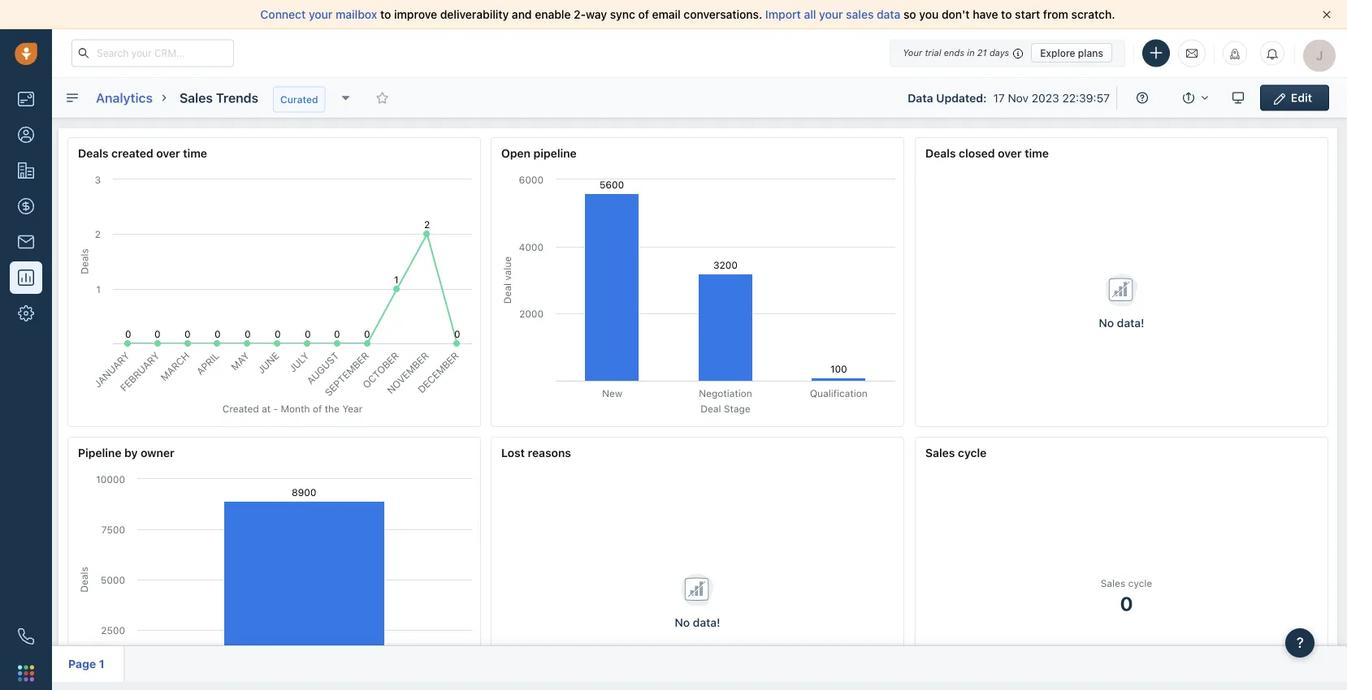 Task type: locate. For each thing, give the bounding box(es) containing it.
don't
[[942, 8, 970, 21]]

freshworks switcher image
[[18, 666, 34, 682]]

to right mailbox
[[380, 8, 391, 21]]

all
[[804, 8, 816, 21]]

your left mailbox
[[309, 8, 333, 21]]

connect your mailbox link
[[260, 8, 380, 21]]

improve
[[394, 8, 437, 21]]

ends
[[944, 48, 965, 58]]

2 your from the left
[[819, 8, 843, 21]]

so
[[904, 8, 917, 21]]

import
[[766, 8, 801, 21]]

to left start
[[1001, 8, 1012, 21]]

trial
[[925, 48, 942, 58]]

your
[[903, 48, 923, 58]]

connect
[[260, 8, 306, 21]]

start
[[1015, 8, 1041, 21]]

2-
[[574, 8, 586, 21]]

0 horizontal spatial to
[[380, 8, 391, 21]]

1 horizontal spatial your
[[819, 8, 843, 21]]

plans
[[1078, 47, 1104, 59]]

explore plans link
[[1032, 43, 1113, 63]]

your right all
[[819, 8, 843, 21]]

conversations.
[[684, 8, 763, 21]]

to
[[380, 8, 391, 21], [1001, 8, 1012, 21]]

enable
[[535, 8, 571, 21]]

1 horizontal spatial to
[[1001, 8, 1012, 21]]

mailbox
[[336, 8, 377, 21]]

2 to from the left
[[1001, 8, 1012, 21]]

your
[[309, 8, 333, 21], [819, 8, 843, 21]]

explore
[[1040, 47, 1076, 59]]

email
[[652, 8, 681, 21]]

sync
[[610, 8, 635, 21]]

0 horizontal spatial your
[[309, 8, 333, 21]]

from
[[1043, 8, 1069, 21]]

sales
[[846, 8, 874, 21]]

data
[[877, 8, 901, 21]]

your trial ends in 21 days
[[903, 48, 1010, 58]]



Task type: describe. For each thing, give the bounding box(es) containing it.
connect your mailbox to improve deliverability and enable 2-way sync of email conversations. import all your sales data so you don't have to start from scratch.
[[260, 8, 1116, 21]]

have
[[973, 8, 998, 21]]

in
[[967, 48, 975, 58]]

email image
[[1187, 47, 1198, 60]]

phone element
[[10, 621, 42, 653]]

days
[[990, 48, 1010, 58]]

deliverability
[[440, 8, 509, 21]]

Search your CRM... text field
[[72, 39, 234, 67]]

explore plans
[[1040, 47, 1104, 59]]

21
[[978, 48, 987, 58]]

1 to from the left
[[380, 8, 391, 21]]

you
[[920, 8, 939, 21]]

1 your from the left
[[309, 8, 333, 21]]

close image
[[1323, 11, 1331, 19]]

scratch.
[[1072, 8, 1116, 21]]

and
[[512, 8, 532, 21]]

import all your sales data link
[[766, 8, 904, 21]]

phone image
[[18, 629, 34, 645]]

of
[[638, 8, 649, 21]]

way
[[586, 8, 607, 21]]



